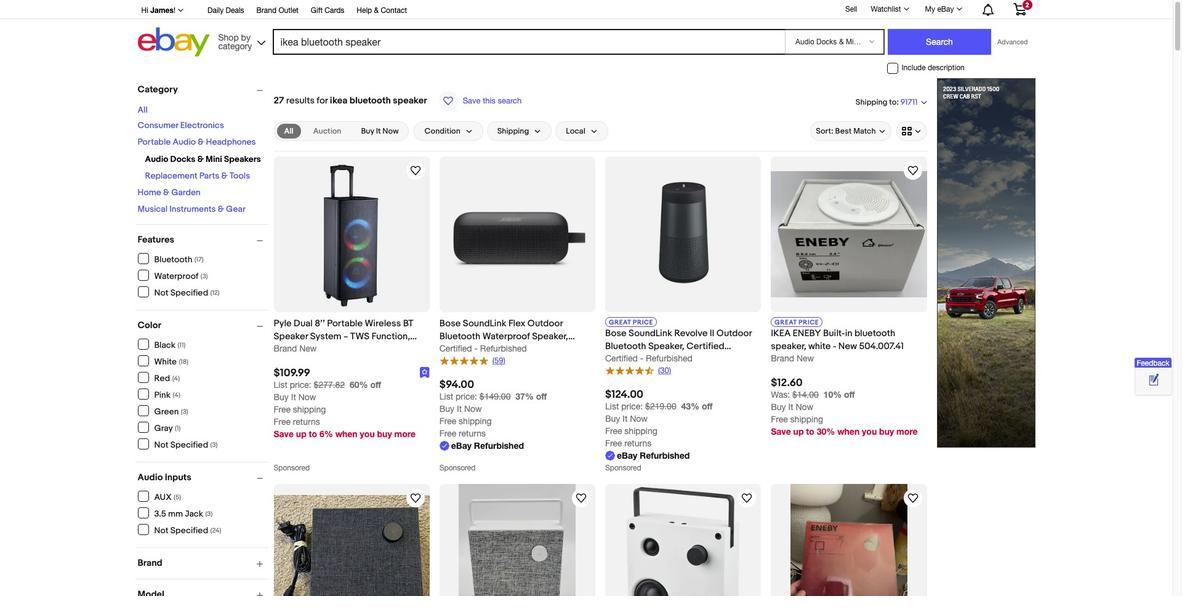 Task type: describe. For each thing, give the bounding box(es) containing it.
was:
[[771, 390, 790, 400]]

shop by category button
[[213, 27, 268, 54]]

10%
[[824, 389, 842, 400]]

audio inputs
[[138, 472, 191, 483]]

list inside list price: $277.82 60% off buy it now free shipping free returns save up to 6% when you buy more
[[274, 380, 287, 390]]

ebay for $124.00
[[617, 450, 637, 460]]

91711
[[901, 98, 918, 107]]

37%
[[516, 391, 534, 401]]

you inside $12.60 was: $14.00 10% off buy it now free shipping save up to 30% when you buy more
[[862, 426, 877, 437]]

watchlist
[[871, 5, 901, 14]]

portable audio & headphones
[[138, 137, 256, 147]]

& left mini
[[197, 154, 204, 164]]

ikea eneby 20 bluetooth speaker white open box with battery e1720 image
[[459, 484, 576, 596]]

bluetooth inside great price ikea eneby built-in bluetooth speaker, white - new 504.007.41 brand new
[[855, 328, 895, 339]]

3.5 mm jack (3)
[[154, 508, 213, 519]]

(3) inside 3.5 mm jack (3)
[[205, 510, 213, 518]]

ebay inside "account" navigation
[[937, 5, 954, 14]]

ebay refurbished text field for $124.00
[[605, 449, 690, 462]]

(1)
[[175, 424, 181, 432]]

hi james !
[[141, 6, 176, 15]]

price for eneby
[[799, 318, 819, 326]]

flex
[[509, 318, 525, 330]]

brand inside great price ikea eneby built-in bluetooth speaker, white - new 504.007.41 brand new
[[771, 354, 794, 363]]

mm
[[168, 508, 183, 519]]

waterproof (3)
[[154, 271, 208, 281]]

home & garden link
[[138, 187, 201, 198]]

sort: best match
[[816, 126, 876, 136]]

local
[[566, 126, 585, 136]]

function,
[[372, 331, 410, 342]]

feedback
[[1137, 359, 1170, 367]]

audio for docks
[[145, 154, 168, 164]]

more inside $12.60 was: $14.00 10% off buy it now free shipping save up to 30% when you buy more
[[897, 426, 918, 437]]

not for features
[[154, 287, 168, 298]]

watch ikea eneby front cover for bluetooth speaker purple blue green 8x8" new image
[[905, 491, 920, 505]]

outdoor inside bose soundlink flex outdoor bluetooth waterproof speaker, certified refurbished
[[528, 318, 563, 330]]

ii
[[710, 328, 715, 339]]

2 link
[[1006, 0, 1033, 18]]

All selected text field
[[284, 126, 294, 137]]

list for $94.00
[[439, 391, 453, 401]]

ebay refurbished text field for $94.00
[[439, 440, 524, 452]]

off inside $12.60 was: $14.00 10% off buy it now free shipping save up to 30% when you buy more
[[844, 389, 855, 400]]

contact
[[381, 6, 407, 15]]

audio docks & mini speakers replacement parts & tools
[[145, 154, 261, 181]]

advertisement region
[[937, 78, 1035, 448]]

listing options selector. gallery view selected. image
[[902, 126, 921, 136]]

0 horizontal spatial portable
[[138, 137, 171, 147]]

by
[[241, 32, 251, 42]]

27 results for ikea bluetooth speaker
[[274, 95, 427, 107]]

refurbished inside great price bose soundlink revolve ii outdoor bluetooth speaker, certified refurbished
[[605, 354, 657, 365]]

specified for features
[[170, 287, 208, 298]]

watch pyle dual 8'' portable wireless bt speaker system – tws function, rechargeable image
[[408, 163, 423, 178]]

2 specified from the top
[[170, 439, 208, 450]]

white
[[154, 356, 177, 367]]

musical instruments & gear link
[[138, 204, 246, 214]]

condition
[[424, 126, 460, 136]]

- inside great price ikea eneby built-in bluetooth speaker, white - new 504.007.41 brand new
[[833, 341, 836, 352]]

pyle dual 8'' portable wireless bt speaker system – tws function, rechargeable heading
[[274, 318, 417, 355]]

save inside $12.60 was: $14.00 10% off buy it now free shipping save up to 30% when you buy more
[[771, 426, 791, 437]]

ikea
[[771, 328, 791, 339]]

buy inside list price: $277.82 60% off buy it now free shipping free returns save up to 6% when you buy more
[[274, 392, 289, 402]]

bose inside great price bose soundlink revolve ii outdoor bluetooth speaker, certified refurbished
[[605, 328, 627, 339]]

bose soundlink flex outdoor bluetooth waterproof speaker, certified refurbished link
[[439, 317, 595, 355]]

daily
[[208, 6, 224, 15]]

ebay for $94.00
[[451, 440, 472, 451]]

save inside list price: $277.82 60% off buy it now free shipping free returns save up to 6% when you buy more
[[274, 429, 294, 439]]

refurbished inside $94.00 list price: $149.00 37% off buy it now free shipping free returns ebay refurbished
[[474, 440, 524, 451]]

advanced link
[[991, 30, 1034, 54]]

buy inside $12.60 was: $14.00 10% off buy it now free shipping save up to 30% when you buy more
[[771, 402, 786, 412]]

(59)
[[492, 356, 505, 365]]

red
[[154, 373, 170, 383]]

soundlink inside great price bose soundlink revolve ii outdoor bluetooth speaker, certified refurbished
[[629, 328, 672, 339]]

$94.00
[[439, 379, 474, 391]]

price: for $124.00
[[621, 401, 643, 411]]

black (11)
[[154, 340, 186, 350]]

& down electronics
[[198, 137, 204, 147]]

(18)
[[179, 357, 188, 365]]

you inside list price: $277.82 60% off buy it now free shipping free returns save up to 6% when you buy more
[[360, 429, 375, 439]]

home
[[138, 187, 161, 198]]

2 not from the top
[[154, 439, 168, 450]]

mini
[[206, 154, 222, 164]]

$124.00 list price: $219.00 43% off buy it now free shipping free returns ebay refurbished
[[605, 388, 713, 460]]

brand button
[[138, 557, 268, 569]]

daily deals link
[[208, 4, 244, 18]]

& inside "account" navigation
[[374, 6, 379, 15]]

bluetooth inside great price bose soundlink revolve ii outdoor bluetooth speaker, certified refurbished
[[605, 341, 646, 352]]

features button
[[138, 234, 268, 246]]

now inside $124.00 list price: $219.00 43% off buy it now free shipping free returns ebay refurbished
[[630, 414, 648, 423]]

(4) for pink
[[173, 391, 180, 399]]

(12)
[[210, 288, 220, 296]]

results
[[286, 95, 315, 107]]

cards
[[325, 6, 344, 15]]

help & contact link
[[357, 4, 407, 18]]

dual
[[294, 318, 313, 330]]

refurbished inside bose soundlink flex outdoor bluetooth waterproof speaker, certified refurbished
[[480, 344, 531, 355]]

0 horizontal spatial -
[[474, 344, 478, 354]]

bose soundlink revolve ii outdoor bluetooth speaker, certified refurbished link
[[605, 327, 761, 365]]

$12.60 was: $14.00 10% off buy it now free shipping save up to 30% when you buy more
[[771, 377, 918, 437]]

brand for brand new
[[274, 344, 297, 354]]

up inside list price: $277.82 60% off buy it now free shipping free returns save up to 6% when you buy more
[[296, 429, 306, 439]]

gear
[[226, 204, 246, 214]]

consumer electronics
[[138, 120, 224, 131]]

it inside $94.00 list price: $149.00 37% off buy it now free shipping free returns ebay refurbished
[[457, 404, 462, 414]]

price: inside list price: $277.82 60% off buy it now free shipping free returns save up to 6% when you buy more
[[290, 380, 311, 390]]

bose soundlink flex outdoor bluetooth waterproof speaker, certified refurbished image
[[439, 176, 595, 293]]

specified for audio inputs
[[170, 525, 208, 535]]

advanced
[[997, 38, 1028, 46]]

shipping inside $94.00 list price: $149.00 37% off buy it now free shipping free returns ebay refurbished
[[459, 416, 492, 426]]

system
[[310, 331, 341, 342]]

search
[[498, 96, 522, 105]]

red (4)
[[154, 373, 180, 383]]

great price button for bose soundlink revolve ii outdoor bluetooth speaker, certified refurbished
[[605, 317, 657, 327]]

shipping inside $12.60 was: $14.00 10% off buy it now free shipping save up to 30% when you buy more
[[790, 415, 823, 424]]

color button
[[138, 320, 268, 331]]

list for $124.00
[[605, 401, 619, 411]]

0 horizontal spatial certified - refurbished
[[439, 344, 527, 354]]

returns for $124.00
[[625, 438, 652, 448]]

great for bose
[[609, 318, 631, 326]]

it inside list price: $277.82 60% off buy it now free shipping free returns save up to 6% when you buy more
[[291, 392, 296, 402]]

to inside list price: $277.82 60% off buy it now free shipping free returns save up to 6% when you buy more
[[309, 429, 317, 439]]

speaker
[[274, 331, 308, 342]]

1 horizontal spatial -
[[640, 354, 644, 363]]

built-
[[823, 328, 845, 339]]

my
[[925, 5, 935, 14]]

0 horizontal spatial all
[[138, 105, 148, 115]]

shipping inside $124.00 list price: $219.00 43% off buy it now free shipping free returns ebay refurbished
[[625, 426, 657, 436]]

$109.99
[[274, 367, 310, 380]]

returns for $94.00
[[459, 428, 486, 438]]

gift
[[311, 6, 323, 15]]

gift cards link
[[311, 4, 344, 18]]

daily deals
[[208, 6, 244, 15]]

& left gear
[[218, 204, 224, 214]]

category
[[138, 84, 178, 95]]

help
[[357, 6, 372, 15]]

headphones
[[206, 137, 256, 147]]

not specified (3)
[[154, 439, 218, 450]]

bose soundlink flex outdoor bluetooth waterproof speaker, certified refurbished heading
[[439, 318, 575, 355]]

condition button
[[414, 121, 483, 141]]

watch ikea eneby 20 bluetooth speaker  8x8" - black image
[[408, 491, 423, 505]]

shipping for shipping to : 91711
[[856, 97, 888, 107]]

it down the 27 results for ikea bluetooth speaker at the top left of page
[[376, 126, 381, 136]]

gray
[[154, 423, 173, 433]]

now inside $12.60 was: $14.00 10% off buy it now free shipping save up to 30% when you buy more
[[796, 402, 813, 412]]

revolve
[[674, 328, 708, 339]]

shipping inside list price: $277.82 60% off buy it now free shipping free returns save up to 6% when you buy more
[[293, 405, 326, 415]]

43%
[[681, 401, 700, 411]]

bluetooth inside bose soundlink flex outdoor bluetooth waterproof speaker, certified refurbished
[[439, 331, 480, 342]]

certified up (30) link
[[605, 354, 638, 363]]

replacement parts & tools link
[[145, 171, 250, 181]]

ikea eneby built-in bluetooth speaker, white - new 504.007.41 link
[[771, 327, 927, 353]]

gift cards
[[311, 6, 344, 15]]

save this search
[[463, 96, 522, 105]]

(3) inside green (3)
[[181, 407, 188, 415]]

garden
[[171, 187, 201, 198]]

certified up (59) link
[[439, 344, 472, 354]]



Task type: locate. For each thing, give the bounding box(es) containing it.
(3) inside not specified (3)
[[210, 441, 218, 449]]

all link down 27 at left top
[[277, 124, 301, 139]]

new down white
[[797, 354, 814, 363]]

it down the "$94.00"
[[457, 404, 462, 414]]

portable inside pyle dual 8'' portable wireless bt speaker system – tws function, rechargeable
[[327, 318, 363, 330]]

list inside $94.00 list price: $149.00 37% off buy it now free shipping free returns ebay refurbished
[[439, 391, 453, 401]]

brand inside "account" navigation
[[257, 6, 276, 15]]

certified inside great price bose soundlink revolve ii outdoor bluetooth speaker, certified refurbished
[[687, 341, 725, 352]]

none submit inside shop by category banner
[[888, 29, 991, 55]]

0 vertical spatial (4)
[[172, 374, 180, 382]]

to left the 30%
[[806, 426, 814, 437]]

off inside $94.00 list price: $149.00 37% off buy it now free shipping free returns ebay refurbished
[[536, 391, 547, 401]]

1 horizontal spatial returns
[[459, 428, 486, 438]]

returns inside $94.00 list price: $149.00 37% off buy it now free shipping free returns ebay refurbished
[[459, 428, 486, 438]]

None submit
[[888, 29, 991, 55]]

bose soundlink revolve ii outdoor bluetooth speaker, certified refurbished heading
[[605, 328, 752, 365]]

$124.00
[[605, 388, 643, 401]]

2 horizontal spatial list
[[605, 401, 619, 411]]

buy inside $94.00 list price: $149.00 37% off buy it now free shipping free returns ebay refurbished
[[439, 404, 454, 414]]

certified - refurbished up (30) link
[[605, 354, 693, 363]]

0 horizontal spatial buy
[[377, 429, 392, 439]]

1 horizontal spatial waterproof
[[482, 331, 530, 342]]

returns down $149.00
[[459, 428, 486, 438]]

1 horizontal spatial price
[[799, 318, 819, 326]]

(30)
[[658, 366, 671, 375]]

portable audio & headphones link
[[138, 137, 256, 147]]

soundlink left flex in the bottom left of the page
[[463, 318, 506, 330]]

(4) right red
[[172, 374, 180, 382]]

now down $149.00
[[464, 404, 482, 414]]

speaker, inside bose soundlink flex outdoor bluetooth waterproof speaker, certified refurbished
[[532, 331, 568, 342]]

1 horizontal spatial great
[[775, 318, 797, 326]]

1 horizontal spatial ebay refurbished text field
[[605, 449, 690, 462]]

price: inside $94.00 list price: $149.00 37% off buy it now free shipping free returns ebay refurbished
[[456, 391, 477, 401]]

1 horizontal spatial certified - refurbished
[[605, 354, 693, 363]]

buy down $109.99 on the bottom of the page
[[274, 392, 289, 402]]

$94.00 list price: $149.00 37% off buy it now free shipping free returns ebay refurbished
[[439, 379, 547, 451]]

speakers
[[224, 154, 261, 164]]

shipping
[[293, 405, 326, 415], [790, 415, 823, 424], [459, 416, 492, 426], [625, 426, 657, 436]]

1 horizontal spatial bose
[[605, 328, 627, 339]]

shipping button
[[487, 121, 552, 141]]

shipping left :
[[856, 97, 888, 107]]

$14.00
[[792, 390, 819, 400]]

- down built-
[[833, 341, 836, 352]]

it down $109.99 on the bottom of the page
[[291, 392, 296, 402]]

buy
[[361, 126, 374, 136], [274, 392, 289, 402], [771, 402, 786, 412], [439, 404, 454, 414], [605, 414, 620, 423]]

(4) inside red (4)
[[172, 374, 180, 382]]

brand for brand
[[138, 557, 162, 569]]

speaker,
[[532, 331, 568, 342], [648, 341, 684, 352]]

1 not from the top
[[154, 287, 168, 298]]

now inside buy it now link
[[383, 126, 399, 136]]

save inside save this search button
[[463, 96, 481, 105]]

0 horizontal spatial when
[[335, 429, 358, 439]]

bose
[[439, 318, 461, 330], [605, 328, 627, 339]]

watch ikea eneby built-in bluetooth speaker, white - new 504.007.41 image
[[905, 163, 920, 178]]

when
[[837, 426, 860, 437], [335, 429, 358, 439]]

Search for anything text field
[[274, 30, 783, 54]]

1 horizontal spatial save
[[463, 96, 481, 105]]

bose soundlink revolve ii outdoor bluetooth speaker, certified refurbished image
[[605, 168, 761, 301]]

buy inside list price: $277.82 60% off buy it now free shipping free returns save up to 6% when you buy more
[[377, 429, 392, 439]]

1 horizontal spatial shipping
[[856, 97, 888, 107]]

0 horizontal spatial price
[[633, 318, 653, 326]]

certified - refurbished up (59) link
[[439, 344, 527, 354]]

great up (30) link
[[609, 318, 631, 326]]

1 vertical spatial not
[[154, 439, 168, 450]]

great price button up (30) link
[[605, 317, 657, 327]]

specified down waterproof (3) on the top left
[[170, 287, 208, 298]]

portable down consumer at left
[[138, 137, 171, 147]]

None text field
[[771, 390, 819, 400], [439, 391, 511, 401], [771, 390, 819, 400], [439, 391, 511, 401]]

local button
[[556, 121, 608, 141]]

1 vertical spatial audio
[[145, 154, 168, 164]]

price up eneby
[[799, 318, 819, 326]]

1 horizontal spatial outdoor
[[717, 328, 752, 339]]

deals
[[226, 6, 244, 15]]

shipping inside dropdown button
[[497, 126, 529, 136]]

include
[[902, 63, 926, 72]]

to left 6% at the left bottom
[[309, 429, 317, 439]]

bluetooth up 504.007.41
[[855, 328, 895, 339]]

to inside $12.60 was: $14.00 10% off buy it now free shipping save up to 30% when you buy more
[[806, 426, 814, 437]]

buy down the 27 results for ikea bluetooth speaker at the top left of page
[[361, 126, 374, 136]]

category button
[[138, 84, 268, 95]]

waterproof down the bluetooth (17)
[[154, 271, 199, 281]]

refurbished inside $124.00 list price: $219.00 43% off buy it now free shipping free returns ebay refurbished
[[640, 450, 690, 460]]

1 horizontal spatial portable
[[327, 318, 363, 330]]

1 great price button from the left
[[605, 317, 657, 327]]

0 horizontal spatial new
[[299, 344, 317, 354]]

1 vertical spatial portable
[[327, 318, 363, 330]]

0 horizontal spatial great price button
[[605, 317, 657, 327]]

1 vertical spatial all link
[[277, 124, 301, 139]]

pyle
[[274, 318, 292, 330]]

buy down the "$94.00"
[[439, 404, 454, 414]]

waterproof inside bose soundlink flex outdoor bluetooth waterproof speaker, certified refurbished
[[482, 331, 530, 342]]

3.5
[[154, 508, 166, 519]]

docks
[[170, 154, 195, 164]]

not specified (24)
[[154, 525, 221, 535]]

1 horizontal spatial speaker,
[[648, 341, 684, 352]]

buy down $124.00
[[605, 414, 620, 423]]

sell
[[845, 5, 857, 13]]

2 horizontal spatial ebay
[[937, 5, 954, 14]]

outdoor inside great price bose soundlink revolve ii outdoor bluetooth speaker, certified refurbished
[[717, 328, 752, 339]]

great inside great price bose soundlink revolve ii outdoor bluetooth speaker, certified refurbished
[[609, 318, 631, 326]]

0 vertical spatial portable
[[138, 137, 171, 147]]

now down $14.00
[[796, 402, 813, 412]]

(3) down (17) on the top left
[[201, 272, 208, 280]]

–
[[344, 331, 348, 342]]

0 horizontal spatial more
[[394, 429, 416, 439]]

main content containing $109.99
[[269, 78, 932, 596]]

eneby
[[793, 328, 821, 339]]

buy
[[879, 426, 894, 437], [377, 429, 392, 439]]

save left this
[[463, 96, 481, 105]]

save this search button
[[434, 91, 525, 111]]

0 horizontal spatial ebay
[[451, 440, 472, 451]]

2 horizontal spatial -
[[833, 341, 836, 352]]

more
[[897, 426, 918, 437], [394, 429, 416, 439]]

soundlink up (30) link
[[629, 328, 672, 339]]

brand down speaker
[[274, 344, 297, 354]]

shipping up the 30%
[[790, 415, 823, 424]]

ikea eneby front cover for bluetooth speaker purple blue green 8x8" new image
[[791, 484, 907, 596]]

great inside great price ikea eneby built-in bluetooth speaker, white - new 504.007.41 brand new
[[775, 318, 797, 326]]

2 horizontal spatial bluetooth
[[605, 341, 646, 352]]

new down speaker
[[299, 344, 317, 354]]

all down the results
[[284, 126, 294, 136]]

brand new
[[274, 344, 317, 354]]

1 vertical spatial shipping
[[497, 126, 529, 136]]

bluetooth
[[350, 95, 391, 107], [855, 328, 895, 339]]

(3) up the audio inputs dropdown button
[[210, 441, 218, 449]]

now
[[383, 126, 399, 136], [298, 392, 316, 402], [796, 402, 813, 412], [464, 404, 482, 414], [630, 414, 648, 423]]

(4) inside pink (4)
[[173, 391, 180, 399]]

1 horizontal spatial ebay
[[617, 450, 637, 460]]

speaker, inside great price bose soundlink revolve ii outdoor bluetooth speaker, certified refurbished
[[648, 341, 684, 352]]

1 horizontal spatial bluetooth
[[855, 328, 895, 339]]

when right the 30%
[[837, 426, 860, 437]]

watch ikea vappeby bluetooth speaker - white, gen 3 - 8"x8" - 405.173.84 - new image
[[740, 491, 754, 505]]

1 vertical spatial bluetooth
[[855, 328, 895, 339]]

up left 6% at the left bottom
[[296, 429, 306, 439]]

(3) inside waterproof (3)
[[201, 272, 208, 280]]

off right 10% on the right
[[844, 389, 855, 400]]

1 vertical spatial waterproof
[[482, 331, 530, 342]]

504.007.41
[[859, 341, 904, 352]]

free inside $12.60 was: $14.00 10% off buy it now free shipping save up to 30% when you buy more
[[771, 415, 788, 424]]

portable up –
[[327, 318, 363, 330]]

shop by category
[[218, 32, 252, 51]]

it down was:
[[788, 402, 793, 412]]

list inside $124.00 list price: $219.00 43% off buy it now free shipping free returns ebay refurbished
[[605, 401, 619, 411]]

outdoor right ii
[[717, 328, 752, 339]]

returns inside $124.00 list price: $219.00 43% off buy it now free shipping free returns ebay refurbished
[[625, 438, 652, 448]]

great price button up eneby
[[771, 317, 823, 327]]

& right the home
[[163, 187, 169, 198]]

home & garden musical instruments & gear
[[138, 187, 246, 214]]

shipping
[[856, 97, 888, 107], [497, 126, 529, 136]]

1 horizontal spatial all link
[[277, 124, 301, 139]]

bose up (30) link
[[605, 328, 627, 339]]

certified
[[687, 341, 725, 352], [439, 344, 478, 355], [439, 344, 472, 354], [605, 354, 638, 363]]

audio down "consumer electronics" link
[[173, 137, 196, 147]]

list down the "$94.00"
[[439, 391, 453, 401]]

& right parts at the top of the page
[[221, 171, 228, 181]]

audio up aux
[[138, 472, 163, 483]]

soundlink inside bose soundlink flex outdoor bluetooth waterproof speaker, certified refurbished
[[463, 318, 506, 330]]

1 vertical spatial (4)
[[173, 391, 180, 399]]

1 horizontal spatial price:
[[456, 391, 477, 401]]

now down the speaker
[[383, 126, 399, 136]]

bluetooth
[[154, 254, 192, 264], [439, 331, 480, 342], [605, 341, 646, 352]]

not for audio inputs
[[154, 525, 168, 535]]

(4) for red
[[172, 374, 180, 382]]

james
[[150, 6, 174, 15]]

1 price from the left
[[633, 318, 653, 326]]

0 horizontal spatial to
[[309, 429, 317, 439]]

to inside shipping to : 91711
[[889, 97, 897, 107]]

ikea eneby built-in bluetooth speaker, white - new 504.007.41 heading
[[771, 328, 904, 352]]

to
[[889, 97, 897, 107], [806, 426, 814, 437], [309, 429, 317, 439]]

0 horizontal spatial speaker,
[[532, 331, 568, 342]]

up inside $12.60 was: $14.00 10% off buy it now free shipping save up to 30% when you buy more
[[793, 426, 804, 437]]

specified
[[170, 287, 208, 298], [170, 439, 208, 450], [170, 525, 208, 535]]

2 horizontal spatial to
[[889, 97, 897, 107]]

1 horizontal spatial great price button
[[771, 317, 823, 327]]

not down gray
[[154, 439, 168, 450]]

all link up consumer at left
[[138, 105, 148, 115]]

price for soundlink
[[633, 318, 653, 326]]

1 horizontal spatial list
[[439, 391, 453, 401]]

when right 6% at the left bottom
[[335, 429, 358, 439]]

0 vertical spatial all
[[138, 105, 148, 115]]

pink
[[154, 389, 171, 400]]

shipping down $149.00
[[459, 416, 492, 426]]

you right 6% at the left bottom
[[360, 429, 375, 439]]

- up (30) link
[[640, 354, 644, 363]]

musical
[[138, 204, 168, 214]]

2 price from the left
[[799, 318, 819, 326]]

:
[[897, 97, 899, 107]]

you right the 30%
[[862, 426, 877, 437]]

(3) right green
[[181, 407, 188, 415]]

1 horizontal spatial new
[[797, 354, 814, 363]]

2 horizontal spatial save
[[771, 426, 791, 437]]

2 vertical spatial audio
[[138, 472, 163, 483]]

save down was:
[[771, 426, 791, 437]]

1 great from the left
[[609, 318, 631, 326]]

bose inside bose soundlink flex outdoor bluetooth waterproof speaker, certified refurbished
[[439, 318, 461, 330]]

certified down ii
[[687, 341, 725, 352]]

more inside list price: $277.82 60% off buy it now free shipping free returns save up to 6% when you buy more
[[394, 429, 416, 439]]

off inside list price: $277.82 60% off buy it now free shipping free returns save up to 6% when you buy more
[[370, 380, 381, 390]]

shipping down search
[[497, 126, 529, 136]]

0 vertical spatial audio
[[173, 137, 196, 147]]

0 horizontal spatial soundlink
[[463, 318, 506, 330]]

ikea eneby 20 bluetooth speaker  8x8" - black image
[[274, 495, 430, 596]]

portable
[[138, 137, 171, 147], [327, 318, 363, 330]]

0 horizontal spatial waterproof
[[154, 271, 199, 281]]

outdoor right flex in the bottom left of the page
[[528, 318, 563, 330]]

30%
[[817, 426, 835, 437]]

1 vertical spatial all
[[284, 126, 294, 136]]

0 horizontal spatial bose
[[439, 318, 461, 330]]

1 horizontal spatial all
[[284, 126, 294, 136]]

bluetooth up (30) link
[[605, 341, 646, 352]]

for
[[317, 95, 328, 107]]

consumer
[[138, 120, 178, 131]]

my ebay link
[[918, 2, 968, 17]]

2 horizontal spatial price:
[[621, 401, 643, 411]]

0 vertical spatial waterproof
[[154, 271, 199, 281]]

outdoor
[[528, 318, 563, 330], [717, 328, 752, 339]]

all up consumer at left
[[138, 105, 148, 115]]

price: inside $124.00 list price: $219.00 43% off buy it now free shipping free returns ebay refurbished
[[621, 401, 643, 411]]

1 horizontal spatial soundlink
[[629, 328, 672, 339]]

0 horizontal spatial great
[[609, 318, 631, 326]]

brand for brand outlet
[[257, 6, 276, 15]]

0 vertical spatial shipping
[[856, 97, 888, 107]]

certified up the "$94.00"
[[439, 344, 478, 355]]

white
[[808, 341, 831, 352]]

off
[[370, 380, 381, 390], [844, 389, 855, 400], [536, 391, 547, 401], [702, 401, 713, 411]]

tools
[[229, 171, 250, 181]]

price inside great price bose soundlink revolve ii outdoor bluetooth speaker, certified refurbished
[[633, 318, 653, 326]]

0 horizontal spatial returns
[[293, 417, 320, 427]]

1 specified from the top
[[170, 287, 208, 298]]

ebay inside $124.00 list price: $219.00 43% off buy it now free shipping free returns ebay refurbished
[[617, 450, 637, 460]]

0 horizontal spatial up
[[296, 429, 306, 439]]

audio inside audio docks & mini speakers replacement parts & tools
[[145, 154, 168, 164]]

jack
[[185, 508, 203, 519]]

1 horizontal spatial buy
[[879, 426, 894, 437]]

specified down the jack
[[170, 525, 208, 535]]

0 vertical spatial bluetooth
[[350, 95, 391, 107]]

brand
[[257, 6, 276, 15], [274, 344, 297, 354], [771, 354, 794, 363], [138, 557, 162, 569]]

60%
[[350, 380, 368, 390]]

auction
[[313, 126, 341, 136]]

it inside $124.00 list price: $219.00 43% off buy it now free shipping free returns ebay refurbished
[[623, 414, 628, 423]]

bt
[[403, 318, 413, 330]]

ebay down the "$94.00"
[[451, 440, 472, 451]]

2 horizontal spatial returns
[[625, 438, 652, 448]]

off inside $124.00 list price: $219.00 43% off buy it now free shipping free returns ebay refurbished
[[702, 401, 713, 411]]

2 great price button from the left
[[771, 317, 823, 327]]

eBay Refurbished text field
[[439, 440, 524, 452], [605, 449, 690, 462]]

list down $124.00
[[605, 401, 619, 411]]

0 horizontal spatial outdoor
[[528, 318, 563, 330]]

shipping down $219.00
[[625, 426, 657, 436]]

pyle dual 8'' portable wireless bt speaker system – tws function, rechargeable image
[[274, 156, 430, 312]]

buy down was:
[[771, 402, 786, 412]]

main content
[[269, 78, 932, 596]]

speaker
[[393, 95, 427, 107]]

0 horizontal spatial ebay refurbished text field
[[439, 440, 524, 452]]

0 horizontal spatial bluetooth
[[350, 95, 391, 107]]

account navigation
[[135, 0, 1035, 19]]

it inside $12.60 was: $14.00 10% off buy it now free shipping save up to 30% when you buy more
[[788, 402, 793, 412]]

consumer electronics link
[[138, 120, 224, 131]]

list down $109.99 on the bottom of the page
[[274, 380, 287, 390]]

1 horizontal spatial up
[[793, 426, 804, 437]]

1 horizontal spatial you
[[862, 426, 877, 437]]

now inside $94.00 list price: $149.00 37% off buy it now free shipping free returns ebay refurbished
[[464, 404, 482, 414]]

ikea
[[330, 95, 348, 107]]

black
[[154, 340, 176, 350]]

0 horizontal spatial shipping
[[497, 126, 529, 136]]

watch ikea eneby 20 bluetooth speaker white open box with battery e1720 image
[[574, 491, 589, 505]]

price: down the "$94.00"
[[456, 391, 477, 401]]

green
[[154, 406, 179, 417]]

2 vertical spatial specified
[[170, 525, 208, 535]]

new down in on the bottom of the page
[[838, 341, 857, 352]]

ebay refurbished text field down $219.00
[[605, 449, 690, 462]]

0 horizontal spatial list
[[274, 380, 287, 390]]

when inside list price: $277.82 60% off buy it now free shipping free returns save up to 6% when you buy more
[[335, 429, 358, 439]]

brand left outlet
[[257, 6, 276, 15]]

to left 91711
[[889, 97, 897, 107]]

$149.00
[[480, 391, 511, 401]]

price: down $109.99 on the bottom of the page
[[290, 380, 311, 390]]

2 vertical spatial not
[[154, 525, 168, 535]]

shipping for shipping
[[497, 126, 529, 136]]

& right help on the top left of page
[[374, 6, 379, 15]]

0 horizontal spatial all link
[[138, 105, 148, 115]]

certified inside bose soundlink flex outdoor bluetooth waterproof speaker, certified refurbished
[[439, 344, 478, 355]]

8''
[[315, 318, 325, 330]]

ebay down $124.00
[[617, 450, 637, 460]]

great for ikea
[[775, 318, 797, 326]]

returns inside list price: $277.82 60% off buy it now free shipping free returns save up to 6% when you buy more
[[293, 417, 320, 427]]

audio inputs button
[[138, 472, 268, 483]]

ebay refurbished text field down $149.00
[[439, 440, 524, 452]]

- up (59) link
[[474, 344, 478, 354]]

price inside great price ikea eneby built-in bluetooth speaker, white - new 504.007.41 brand new
[[799, 318, 819, 326]]

it down $124.00
[[623, 414, 628, 423]]

price: down $124.00
[[621, 401, 643, 411]]

None text field
[[274, 380, 345, 390], [605, 401, 676, 411], [274, 380, 345, 390], [605, 401, 676, 411]]

color
[[138, 320, 161, 331]]

not down waterproof (3) on the top left
[[154, 287, 168, 298]]

great price button
[[605, 317, 657, 327], [771, 317, 823, 327]]

ebay
[[937, 5, 954, 14], [451, 440, 472, 451], [617, 450, 637, 460]]

now inside list price: $277.82 60% off buy it now free shipping free returns save up to 6% when you buy more
[[298, 392, 316, 402]]

$12.60
[[771, 377, 803, 389]]

off right 43%
[[702, 401, 713, 411]]

buy right 6% at the left bottom
[[377, 429, 392, 439]]

ikea eneby built-in bluetooth speaker, white - new 504.007.41 image
[[771, 171, 927, 297]]

save left 6% at the left bottom
[[274, 429, 294, 439]]

buy inside $12.60 was: $14.00 10% off buy it now free shipping save up to 30% when you buy more
[[879, 426, 894, 437]]

0 vertical spatial specified
[[170, 287, 208, 298]]

shop by category banner
[[135, 0, 1035, 60]]

shop
[[218, 32, 239, 42]]

(5)
[[174, 493, 181, 501]]

(24)
[[210, 526, 221, 534]]

0 vertical spatial all link
[[138, 105, 148, 115]]

price: for $94.00
[[456, 391, 477, 401]]

when inside $12.60 was: $14.00 10% off buy it now free shipping save up to 30% when you buy more
[[837, 426, 860, 437]]

0 horizontal spatial price:
[[290, 380, 311, 390]]

match
[[853, 126, 876, 136]]

refurbished
[[480, 344, 531, 355], [480, 344, 527, 354], [605, 354, 657, 365], [646, 354, 693, 363], [474, 440, 524, 451], [640, 450, 690, 460]]

(3) right the jack
[[205, 510, 213, 518]]

returns down $219.00
[[625, 438, 652, 448]]

1 horizontal spatial to
[[806, 426, 814, 437]]

1 horizontal spatial when
[[837, 426, 860, 437]]

ebay inside $94.00 list price: $149.00 37% off buy it now free shipping free returns ebay refurbished
[[451, 440, 472, 451]]

ikea vappeby bluetooth speaker - white, gen 3 - 8"x8" - 405.173.84 - new image
[[621, 484, 746, 596]]

speaker,
[[771, 341, 806, 352]]

1 horizontal spatial more
[[897, 426, 918, 437]]

pyle dual 8'' portable wireless bt speaker system – tws function, rechargeable
[[274, 318, 413, 355]]

waterproof
[[154, 271, 199, 281], [482, 331, 530, 342]]

bluetooth up (59) link
[[439, 331, 480, 342]]

0 horizontal spatial save
[[274, 429, 294, 439]]

audio for inputs
[[138, 472, 163, 483]]

buy right the 30%
[[879, 426, 894, 437]]

specified down (1)
[[170, 439, 208, 450]]

category
[[218, 41, 252, 51]]

ebay right my
[[937, 5, 954, 14]]

1 horizontal spatial bluetooth
[[439, 331, 480, 342]]

brand down "not specified (24)"
[[138, 557, 162, 569]]

buy inside buy it now link
[[361, 126, 374, 136]]

shipping up 6% at the left bottom
[[293, 405, 326, 415]]

2 horizontal spatial new
[[838, 341, 857, 352]]

my ebay
[[925, 5, 954, 14]]

1 vertical spatial specified
[[170, 439, 208, 450]]

aux
[[154, 492, 172, 502]]

buy inside $124.00 list price: $219.00 43% off buy it now free shipping free returns ebay refurbished
[[605, 414, 620, 423]]

0 horizontal spatial bluetooth
[[154, 254, 192, 264]]

0 horizontal spatial you
[[360, 429, 375, 439]]

(59) link
[[439, 355, 505, 366]]

buy it now link
[[354, 124, 406, 139]]

buy it now
[[361, 126, 399, 136]]

shipping inside shipping to : 91711
[[856, 97, 888, 107]]

off right 37%
[[536, 391, 547, 401]]

2 great from the left
[[775, 318, 797, 326]]

0 vertical spatial not
[[154, 287, 168, 298]]

up left the 30%
[[793, 426, 804, 437]]

great price button for ikea eneby built-in bluetooth speaker, white - new 504.007.41
[[771, 317, 823, 327]]

features
[[138, 234, 174, 246]]

&
[[374, 6, 379, 15], [198, 137, 204, 147], [197, 154, 204, 164], [221, 171, 228, 181], [163, 187, 169, 198], [218, 204, 224, 214]]

3 specified from the top
[[170, 525, 208, 535]]

3 not from the top
[[154, 525, 168, 535]]



Task type: vqa. For each thing, say whether or not it's contained in the screenshot.
right buy
yes



